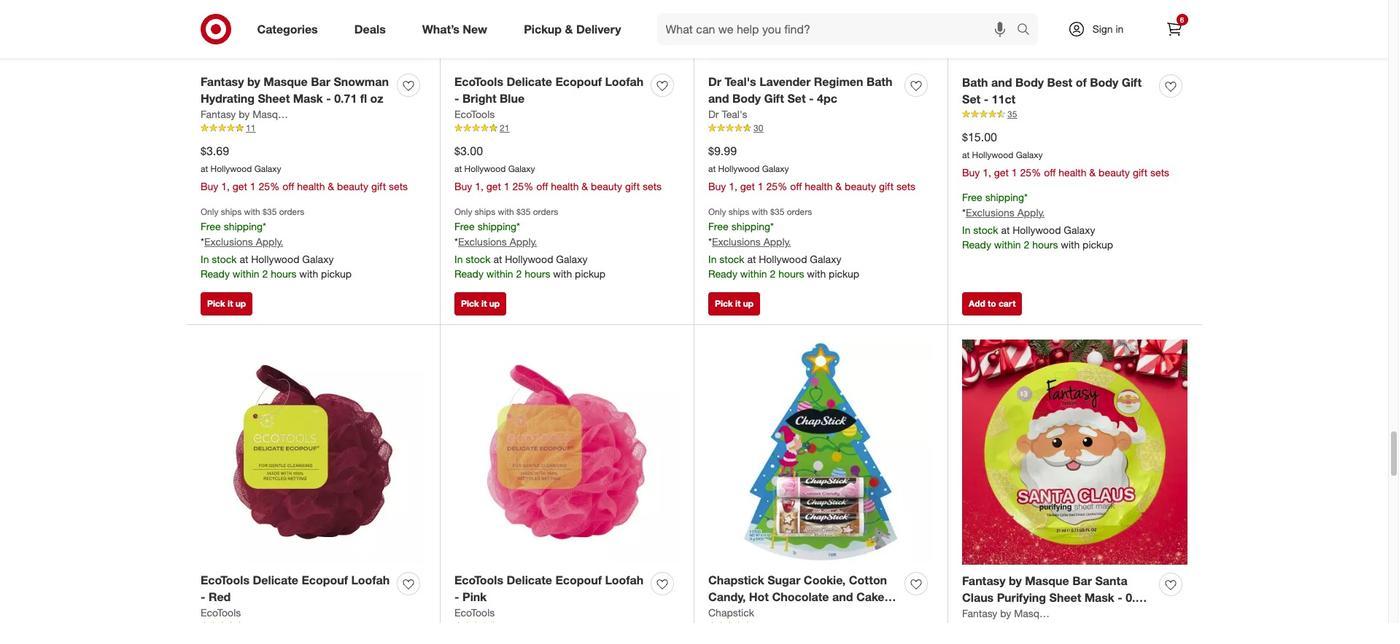 Task type: vqa. For each thing, say whether or not it's contained in the screenshot.
THE GET within the $9.99 at Hollywood Galaxy Buy 1, get 1 25% off health & beauty gift sets
yes



Task type: describe. For each thing, give the bounding box(es) containing it.
fantasy by masque bar link for sheet
[[201, 107, 308, 122]]

& for ecotools delicate ecopouf loofah - bright blue
[[582, 180, 588, 193]]

30 link
[[708, 122, 933, 135]]

regimen
[[814, 75, 863, 89]]

& for dr teal's lavender regimen bath and body gift set - 4pc
[[835, 180, 842, 193]]

free for dr teal's lavender regimen bath and body gift set - 4pc
[[708, 220, 729, 233]]

sign
[[1092, 23, 1113, 35]]

beauty for ecotools delicate ecopouf loofah - bright blue
[[591, 180, 622, 193]]

up for $3.69
[[235, 299, 246, 310]]

1 for $9.99
[[758, 180, 763, 193]]

sign in link
[[1055, 13, 1146, 45]]

sugar
[[767, 574, 800, 588]]

best
[[1047, 75, 1072, 90]]

dr teal's link
[[708, 107, 747, 122]]

ecotools for ecotools link related to red
[[201, 607, 241, 619]]

exclusions for fantasy by masque bar snowman hydrating sheet mask - 0.71 fl oz
[[204, 236, 253, 248]]

sets for fantasy by masque bar snowman hydrating sheet mask - 0.71 fl oz
[[389, 180, 408, 193]]

chapstick for chapstick
[[708, 607, 754, 619]]

exclusions inside the free shipping * * exclusions apply. in stock at  hollywood galaxy ready within 2 hours with pickup
[[966, 206, 1015, 219]]

21 link
[[454, 122, 679, 135]]

exclusions for ecotools delicate ecopouf loofah - bright blue
[[458, 236, 507, 248]]

to
[[988, 299, 996, 310]]

ecotools delicate ecopouf loofah - bright blue link
[[454, 74, 645, 107]]

delicate for bright
[[507, 75, 552, 89]]

2 for fantasy by masque bar snowman hydrating sheet mask - 0.71 fl oz
[[262, 268, 268, 280]]

bright
[[462, 91, 496, 106]]

dr for dr teal's
[[708, 108, 719, 120]]

ecotools delicate ecopouf loofah - red link
[[201, 573, 391, 606]]

1, for $9.99
[[729, 180, 737, 193]]

6 link
[[1158, 13, 1190, 45]]

add to cart button
[[962, 293, 1022, 316]]

sets for ecotools delicate ecopouf loofah - bright blue
[[643, 180, 662, 193]]

gift inside "dr teal's lavender regimen bath and body gift set - 4pc"
[[764, 91, 784, 106]]

chocolate
[[772, 590, 829, 605]]

it for $9.99
[[735, 299, 741, 310]]

dr teal's lavender regimen bath and body gift set - 4pc link
[[708, 74, 899, 107]]

get for $15.00
[[994, 166, 1009, 179]]

pick it up for $3.69
[[207, 299, 246, 310]]

beauty for fantasy by masque bar snowman hydrating sheet mask - 0.71 fl oz
[[337, 180, 368, 193]]

lavender
[[759, 75, 811, 89]]

bath inside bath and body best of body gift set - 11ct
[[962, 75, 988, 90]]

$3.69
[[201, 144, 229, 158]]

body inside "dr teal's lavender regimen bath and body gift set - 4pc"
[[732, 91, 761, 106]]

masque for fantasy by masque bar santa claus purifying sheet mask - 0.71 fl oz link
[[1025, 574, 1069, 589]]

bath and body best of body gift set - 11ct link
[[962, 75, 1153, 108]]

of
[[1076, 75, 1087, 90]]

ecopouf for ecotools delicate ecopouf loofah - bright blue
[[555, 75, 602, 89]]

fantasy by masque bar for purifying
[[962, 608, 1070, 620]]

stock for fantasy by masque bar snowman hydrating sheet mask - 0.71 fl oz
[[212, 253, 237, 265]]

fantasy by masque bar for sheet
[[201, 108, 308, 120]]

pick for $3.00
[[461, 299, 479, 310]]

fantasy by masque bar santa claus purifying sheet mask - 0.71 fl oz
[[962, 574, 1148, 622]]

$3.00 at hollywood galaxy buy 1, get 1 25% off health & beauty gift sets
[[454, 144, 662, 193]]

gift for bath and body best of body gift set - 11ct
[[1133, 166, 1147, 179]]

bar inside the fantasy by masque bar snowman hydrating sheet mask - 0.71 fl oz
[[311, 75, 330, 89]]

cotton
[[849, 574, 887, 588]]

ecopouf for ecotools delicate ecopouf loofah - red
[[302, 574, 348, 588]]

health for $3.00
[[551, 180, 579, 193]]

pickup
[[524, 22, 562, 36]]

ecotools for ecotools delicate ecopouf loofah - bright blue
[[454, 75, 503, 89]]

what's new
[[422, 22, 487, 36]]

only ships with $35 orders free shipping * * exclusions apply. in stock at  hollywood galaxy ready within 2 hours with pickup for $9.99
[[708, 206, 859, 280]]

$35 for $9.99
[[770, 206, 784, 217]]

21
[[500, 123, 509, 134]]

only ships with $35 orders free shipping * * exclusions apply. in stock at  hollywood galaxy ready within 2 hours with pickup for $3.69
[[201, 206, 352, 280]]

at inside $15.00 at hollywood galaxy buy 1, get 1 25% off health & beauty gift sets
[[962, 150, 970, 161]]

buy for $3.69
[[201, 180, 218, 193]]

galaxy inside $15.00 at hollywood galaxy buy 1, get 1 25% off health & beauty gift sets
[[1016, 150, 1043, 161]]

11
[[246, 123, 256, 134]]

up for $3.00
[[489, 299, 500, 310]]

at inside $3.00 at hollywood galaxy buy 1, get 1 25% off health & beauty gift sets
[[454, 163, 462, 174]]

pickup & delivery
[[524, 22, 621, 36]]

- inside the fantasy by masque bar santa claus purifying sheet mask - 0.71 fl oz
[[1118, 591, 1122, 606]]

35 link
[[962, 108, 1188, 121]]

ships for $3.69
[[221, 206, 242, 217]]

ready for fantasy by masque bar snowman hydrating sheet mask - 0.71 fl oz
[[201, 268, 230, 280]]

in inside the free shipping * * exclusions apply. in stock at  hollywood galaxy ready within 2 hours with pickup
[[962, 224, 970, 236]]

mask inside the fantasy by masque bar santa claus purifying sheet mask - 0.71 fl oz
[[1085, 591, 1114, 606]]

pickup for dr teal's lavender regimen bath and body gift set - 4pc
[[829, 268, 859, 280]]

by down purifying
[[1000, 608, 1011, 620]]

by up 11
[[239, 108, 250, 120]]

ready for ecotools delicate ecopouf loofah - bright blue
[[454, 268, 484, 280]]

sets for bath and body best of body gift set - 11ct
[[1150, 166, 1169, 179]]

loofah for ecotools delicate ecopouf loofah - bright blue
[[605, 75, 644, 89]]

pickup & delivery link
[[511, 13, 639, 45]]

hours inside the free shipping * * exclusions apply. in stock at  hollywood galaxy ready within 2 hours with pickup
[[1032, 238, 1058, 251]]

hollywood inside $3.69 at hollywood galaxy buy 1, get 1 25% off health & beauty gift sets
[[210, 163, 252, 174]]

- inside ecotools delicate ecopouf loofah - pink
[[454, 590, 459, 605]]

gift for ecotools delicate ecopouf loofah - bright blue
[[625, 180, 640, 193]]

at inside $3.69 at hollywood galaxy buy 1, get 1 25% off health & beauty gift sets
[[201, 163, 208, 174]]

4ct
[[837, 607, 854, 622]]

$15.00 at hollywood galaxy buy 1, get 1 25% off health & beauty gift sets
[[962, 130, 1169, 179]]

shipping for fantasy by masque bar snowman hydrating sheet mask - 0.71 fl oz
[[224, 220, 263, 233]]

dr teal's
[[708, 108, 747, 120]]

apply. for fantasy by masque bar snowman hydrating sheet mask - 0.71 fl oz
[[256, 236, 283, 248]]

off for $9.99
[[790, 180, 802, 193]]

buy for $9.99
[[708, 180, 726, 193]]

health for $15.00
[[1059, 166, 1087, 179]]

2 inside the free shipping * * exclusions apply. in stock at  hollywood galaxy ready within 2 hours with pickup
[[1024, 238, 1029, 251]]

$9.99
[[708, 144, 737, 158]]

pickup inside the free shipping * * exclusions apply. in stock at  hollywood galaxy ready within 2 hours with pickup
[[1083, 238, 1113, 251]]

ecotools delicate ecopouf loofah - pink link
[[454, 573, 645, 606]]

set inside bath and body best of body gift set - 11ct
[[962, 92, 981, 107]]

ecotools delicate ecopouf loofah - red
[[201, 574, 390, 605]]

pick it up button for $3.00
[[454, 293, 506, 316]]

fl inside the fantasy by masque bar snowman hydrating sheet mask - 0.71 fl oz
[[360, 91, 367, 106]]

25% for $9.99
[[766, 180, 787, 193]]

fantasy for fantasy by masque bar link for sheet
[[201, 108, 236, 120]]

hollywood inside the free shipping * * exclusions apply. in stock at  hollywood galaxy ready within 2 hours with pickup
[[1013, 224, 1061, 236]]

shipping for dr teal's lavender regimen bath and body gift set - 4pc
[[731, 220, 770, 233]]

search button
[[1010, 13, 1045, 48]]

and inside the chapstick sugar cookie, cotton candy, hot chocolate and cake batter kids' lip balm - 4ct
[[832, 590, 853, 605]]

blue
[[500, 91, 525, 106]]

shipping inside the free shipping * * exclusions apply. in stock at  hollywood galaxy ready within 2 hours with pickup
[[985, 191, 1024, 203]]

in for ecotools delicate ecopouf loofah - bright blue
[[454, 253, 463, 265]]

hot
[[749, 590, 769, 605]]

pick it up for $9.99
[[715, 299, 754, 310]]

teal's for dr teal's lavender regimen bath and body gift set - 4pc
[[725, 75, 756, 89]]

batter
[[708, 607, 743, 622]]

$35 for $3.00
[[517, 206, 531, 217]]

orders for $3.69
[[279, 206, 304, 217]]

$15.00
[[962, 130, 997, 145]]

fantasy by masque bar santa claus purifying sheet mask - 0.71 fl oz link
[[962, 574, 1153, 622]]

oz inside the fantasy by masque bar snowman hydrating sheet mask - 0.71 fl oz
[[370, 91, 383, 106]]

get for $3.00
[[486, 180, 501, 193]]

& right pickup
[[565, 22, 573, 36]]

only for $3.00
[[454, 206, 472, 217]]

santa
[[1095, 574, 1127, 589]]

sets for dr teal's lavender regimen bath and body gift set - 4pc
[[896, 180, 916, 193]]

what's new link
[[410, 13, 506, 45]]

- inside ecotools delicate ecopouf loofah - red
[[201, 590, 205, 605]]

categories link
[[245, 13, 336, 45]]

free inside the free shipping * * exclusions apply. in stock at  hollywood galaxy ready within 2 hours with pickup
[[962, 191, 982, 203]]

gift for dr teal's lavender regimen bath and body gift set - 4pc
[[879, 180, 894, 193]]

and inside bath and body best of body gift set - 11ct
[[991, 75, 1012, 90]]

pink
[[462, 590, 487, 605]]

at inside the free shipping * * exclusions apply. in stock at  hollywood galaxy ready within 2 hours with pickup
[[1001, 224, 1010, 236]]

only ships with $35 orders free shipping * * exclusions apply. in stock at  hollywood galaxy ready within 2 hours with pickup for $3.00
[[454, 206, 605, 280]]

fantasy for fantasy by masque bar santa claus purifying sheet mask - 0.71 fl oz link
[[962, 574, 1006, 589]]

delivery
[[576, 22, 621, 36]]

bar inside the fantasy by masque bar santa claus purifying sheet mask - 0.71 fl oz
[[1072, 574, 1092, 589]]

sheet inside the fantasy by masque bar santa claus purifying sheet mask - 0.71 fl oz
[[1049, 591, 1081, 606]]

30
[[754, 123, 763, 134]]

get for $3.69
[[233, 180, 247, 193]]

- inside ecotools delicate ecopouf loofah - bright blue
[[454, 91, 459, 106]]

add
[[969, 299, 985, 310]]

fantasy by masque bar snowman hydrating sheet mask - 0.71 fl oz
[[201, 75, 389, 106]]

hollywood inside $15.00 at hollywood galaxy buy 1, get 1 25% off health & beauty gift sets
[[972, 150, 1013, 161]]

& for fantasy by masque bar snowman hydrating sheet mask - 0.71 fl oz
[[328, 180, 334, 193]]

25% for $15.00
[[1020, 166, 1041, 179]]

candy,
[[708, 590, 746, 605]]

1 horizontal spatial body
[[1015, 75, 1044, 90]]

masque for fantasy by masque bar link associated with purifying
[[1014, 608, 1051, 620]]

dr teal's lavender regimen bath and body gift set - 4pc
[[708, 75, 892, 106]]

sign in
[[1092, 23, 1124, 35]]

ecotools link for pink
[[454, 606, 495, 621]]

chapstick sugar cookie, cotton candy, hot chocolate and cake batter kids' lip balm - 4ct link
[[708, 573, 899, 622]]

loofah for ecotools delicate ecopouf loofah - pink
[[605, 574, 644, 588]]

with inside the free shipping * * exclusions apply. in stock at  hollywood galaxy ready within 2 hours with pickup
[[1061, 238, 1080, 251]]

0.71 inside the fantasy by masque bar snowman hydrating sheet mask - 0.71 fl oz
[[334, 91, 357, 106]]

by inside the fantasy by masque bar snowman hydrating sheet mask - 0.71 fl oz
[[247, 75, 260, 89]]

hours for fantasy by masque bar snowman hydrating sheet mask - 0.71 fl oz
[[271, 268, 296, 280]]

gift inside bath and body best of body gift set - 11ct
[[1122, 75, 1142, 90]]

25% for $3.00
[[512, 180, 534, 193]]



Task type: locate. For each thing, give the bounding box(es) containing it.
chapstick down candy, on the right of the page
[[708, 607, 754, 619]]

body left best
[[1015, 75, 1044, 90]]

masque up purifying
[[1025, 574, 1069, 589]]

loofah inside ecotools delicate ecopouf loofah - bright blue
[[605, 75, 644, 89]]

$35 for $3.69
[[263, 206, 277, 217]]

body up dr teal's
[[732, 91, 761, 106]]

1 horizontal spatial bath
[[962, 75, 988, 90]]

oz down the snowman at top
[[370, 91, 383, 106]]

categories
[[257, 22, 318, 36]]

1 horizontal spatial mask
[[1085, 591, 1114, 606]]

1 ships from the left
[[221, 206, 242, 217]]

1, down $3.69
[[221, 180, 230, 193]]

$9.99 at hollywood galaxy buy 1, get 1 25% off health & beauty gift sets
[[708, 144, 916, 193]]

1, for $15.00
[[983, 166, 991, 179]]

1 vertical spatial dr
[[708, 108, 719, 120]]

ecotools link for bright
[[454, 107, 495, 122]]

3 only from the left
[[708, 206, 726, 217]]

dr teal's lavender regimen bath and body gift set - 4pc image
[[708, 0, 933, 66], [708, 0, 933, 66]]

$35
[[263, 206, 277, 217], [517, 206, 531, 217], [770, 206, 784, 217]]

What can we help you find? suggestions appear below search field
[[657, 13, 1020, 45]]

1 pick from the left
[[207, 299, 225, 310]]

0 horizontal spatial gift
[[764, 91, 784, 106]]

2 for ecotools delicate ecopouf loofah - bright blue
[[516, 268, 522, 280]]

oz inside the fantasy by masque bar santa claus purifying sheet mask - 0.71 fl oz
[[972, 608, 985, 622]]

1 $35 from the left
[[263, 206, 277, 217]]

0 horizontal spatial sheet
[[258, 91, 290, 106]]

search
[[1010, 23, 1045, 38]]

chapstick
[[708, 574, 764, 588], [708, 607, 754, 619]]

off up the free shipping * * exclusions apply. in stock at  hollywood galaxy ready within 2 hours with pickup
[[1044, 166, 1056, 179]]

1, down $3.00
[[475, 180, 484, 193]]

25% down '11' link
[[259, 180, 280, 193]]

2 horizontal spatial pick it up
[[715, 299, 754, 310]]

4pc
[[817, 91, 837, 106]]

snowman
[[334, 75, 389, 89]]

deals
[[354, 22, 386, 36]]

gift inside the $9.99 at hollywood galaxy buy 1, get 1 25% off health & beauty gift sets
[[879, 180, 894, 193]]

ecotools link down red
[[201, 606, 241, 621]]

2 dr from the top
[[708, 108, 719, 120]]

fl down the snowman at top
[[360, 91, 367, 106]]

0 horizontal spatial ships
[[221, 206, 242, 217]]

pick for $3.69
[[207, 299, 225, 310]]

fantasy by masque bar link down purifying
[[962, 607, 1070, 621]]

25% inside the $9.99 at hollywood galaxy buy 1, get 1 25% off health & beauty gift sets
[[766, 180, 787, 193]]

0 vertical spatial gift
[[1122, 75, 1142, 90]]

- left bright
[[454, 91, 459, 106]]

2 horizontal spatial it
[[735, 299, 741, 310]]

ecotools for ecotools delicate ecopouf loofah - red
[[201, 574, 250, 588]]

0 horizontal spatial only
[[201, 206, 218, 217]]

add to cart
[[969, 299, 1016, 310]]

beauty for dr teal's lavender regimen bath and body gift set - 4pc
[[845, 180, 876, 193]]

1, down $9.99
[[729, 180, 737, 193]]

& inside $15.00 at hollywood galaxy buy 1, get 1 25% off health & beauty gift sets
[[1089, 166, 1096, 179]]

ships
[[221, 206, 242, 217], [475, 206, 495, 217], [729, 206, 749, 217]]

& down 21 link
[[582, 180, 588, 193]]

free shipping * * exclusions apply. in stock at  hollywood galaxy ready within 2 hours with pickup
[[962, 191, 1113, 251]]

1 horizontal spatial pick it up button
[[454, 293, 506, 316]]

- left red
[[201, 590, 205, 605]]

hollywood inside $3.00 at hollywood galaxy buy 1, get 1 25% off health & beauty gift sets
[[464, 163, 506, 174]]

- left 11ct
[[984, 92, 989, 107]]

1, for $3.00
[[475, 180, 484, 193]]

ships down $9.99
[[729, 206, 749, 217]]

- left pink
[[454, 590, 459, 605]]

1, inside $3.69 at hollywood galaxy buy 1, get 1 25% off health & beauty gift sets
[[221, 180, 230, 193]]

gift
[[1122, 75, 1142, 90], [764, 91, 784, 106]]

free
[[962, 191, 982, 203], [201, 220, 221, 233], [454, 220, 475, 233], [708, 220, 729, 233]]

2 pick it up from the left
[[461, 299, 500, 310]]

health down "35" link
[[1059, 166, 1087, 179]]

only down $3.69
[[201, 206, 218, 217]]

lip
[[777, 607, 794, 622]]

& inside $3.69 at hollywood galaxy buy 1, get 1 25% off health & beauty gift sets
[[328, 180, 334, 193]]

off for $3.69
[[282, 180, 294, 193]]

up for $9.99
[[743, 299, 754, 310]]

only for $3.69
[[201, 206, 218, 217]]

buy down $9.99
[[708, 180, 726, 193]]

1, inside $3.00 at hollywood galaxy buy 1, get 1 25% off health & beauty gift sets
[[475, 180, 484, 193]]

fl down claus
[[962, 608, 969, 622]]

$35 down $3.00 at hollywood galaxy buy 1, get 1 25% off health & beauty gift sets
[[517, 206, 531, 217]]

buy inside $15.00 at hollywood galaxy buy 1, get 1 25% off health & beauty gift sets
[[962, 166, 980, 179]]

6
[[1180, 15, 1184, 24]]

in for fantasy by masque bar snowman hydrating sheet mask - 0.71 fl oz
[[201, 253, 209, 265]]

& down '11' link
[[328, 180, 334, 193]]

0 vertical spatial chapstick
[[708, 574, 764, 588]]

0.71 inside the fantasy by masque bar santa claus purifying sheet mask - 0.71 fl oz
[[1126, 591, 1148, 606]]

pickup for fantasy by masque bar snowman hydrating sheet mask - 0.71 fl oz
[[321, 268, 352, 280]]

1 horizontal spatial 0.71
[[1126, 591, 1148, 606]]

- inside "dr teal's lavender regimen bath and body gift set - 4pc"
[[809, 91, 814, 106]]

3 orders from the left
[[787, 206, 812, 217]]

1 horizontal spatial only ships with $35 orders free shipping * * exclusions apply. in stock at  hollywood galaxy ready within 2 hours with pickup
[[454, 206, 605, 280]]

0 horizontal spatial and
[[708, 91, 729, 106]]

off inside $3.00 at hollywood galaxy buy 1, get 1 25% off health & beauty gift sets
[[536, 180, 548, 193]]

1 horizontal spatial set
[[962, 92, 981, 107]]

health inside $3.69 at hollywood galaxy buy 1, get 1 25% off health & beauty gift sets
[[297, 180, 325, 193]]

2 horizontal spatial pick
[[715, 299, 733, 310]]

teal's up $9.99
[[722, 108, 747, 120]]

3 only ships with $35 orders free shipping * * exclusions apply. in stock at  hollywood galaxy ready within 2 hours with pickup from the left
[[708, 206, 859, 280]]

fantasy by masque bar santa claus purifying sheet mask - 0.71 fl oz image
[[962, 340, 1188, 565], [962, 340, 1188, 565]]

25% up the free shipping * * exclusions apply. in stock at  hollywood galaxy ready within 2 hours with pickup
[[1020, 166, 1041, 179]]

$3.69 at hollywood galaxy buy 1, get 1 25% off health & beauty gift sets
[[201, 144, 408, 193]]

ecotools down red
[[201, 607, 241, 619]]

within inside the free shipping * * exclusions apply. in stock at  hollywood galaxy ready within 2 hours with pickup
[[994, 238, 1021, 251]]

by inside the fantasy by masque bar santa claus purifying sheet mask - 0.71 fl oz
[[1009, 574, 1022, 589]]

ecotools delicate ecopouf loofah - pink
[[454, 574, 644, 605]]

sets inside $3.00 at hollywood galaxy buy 1, get 1 25% off health & beauty gift sets
[[643, 180, 662, 193]]

only
[[201, 206, 218, 217], [454, 206, 472, 217], [708, 206, 726, 217]]

beauty for bath and body best of body gift set - 11ct
[[1099, 166, 1130, 179]]

up
[[235, 299, 246, 310], [489, 299, 500, 310], [743, 299, 754, 310]]

in
[[962, 224, 970, 236], [201, 253, 209, 265], [454, 253, 463, 265], [708, 253, 717, 265]]

exclusions apply. link for fantasy by masque bar snowman hydrating sheet mask - 0.71 fl oz
[[204, 236, 283, 248]]

galaxy inside $3.00 at hollywood galaxy buy 1, get 1 25% off health & beauty gift sets
[[508, 163, 535, 174]]

ecotools delicate ecopouf loofah - red image
[[201, 340, 425, 564], [201, 340, 425, 564]]

1 vertical spatial chapstick
[[708, 607, 754, 619]]

apply. inside the free shipping * * exclusions apply. in stock at  hollywood galaxy ready within 2 hours with pickup
[[1017, 206, 1045, 219]]

cookie,
[[804, 574, 846, 588]]

mask up '11' link
[[293, 91, 323, 106]]

1 pick it up from the left
[[207, 299, 246, 310]]

0.71 down santa
[[1126, 591, 1148, 606]]

exclusions
[[966, 206, 1015, 219], [204, 236, 253, 248], [458, 236, 507, 248], [712, 236, 761, 248]]

beauty
[[1099, 166, 1130, 179], [337, 180, 368, 193], [591, 180, 622, 193], [845, 180, 876, 193]]

1 up the free shipping * * exclusions apply. in stock at  hollywood galaxy ready within 2 hours with pickup
[[1012, 166, 1017, 179]]

25% down 30 'link'
[[766, 180, 787, 193]]

ships for $9.99
[[729, 206, 749, 217]]

ecotools delicate ecopouf loofah - bright blue
[[454, 75, 644, 106]]

2 horizontal spatial orders
[[787, 206, 812, 217]]

3 it from the left
[[735, 299, 741, 310]]

1 up from the left
[[235, 299, 246, 310]]

health inside the $9.99 at hollywood galaxy buy 1, get 1 25% off health & beauty gift sets
[[805, 180, 833, 193]]

orders down $3.00 at hollywood galaxy buy 1, get 1 25% off health & beauty gift sets
[[533, 206, 558, 217]]

0 horizontal spatial 0.71
[[334, 91, 357, 106]]

stock inside the free shipping * * exclusions apply. in stock at  hollywood galaxy ready within 2 hours with pickup
[[973, 224, 998, 236]]

1 vertical spatial fantasy by masque bar link
[[962, 607, 1070, 621]]

beauty down 21 link
[[591, 180, 622, 193]]

1 horizontal spatial fantasy by masque bar
[[962, 608, 1070, 620]]

25% inside $3.00 at hollywood galaxy buy 1, get 1 25% off health & beauty gift sets
[[512, 180, 534, 193]]

1 pick it up button from the left
[[201, 293, 253, 316]]

get for $9.99
[[740, 180, 755, 193]]

off inside $3.69 at hollywood galaxy buy 1, get 1 25% off health & beauty gift sets
[[282, 180, 294, 193]]

buy for $15.00
[[962, 166, 980, 179]]

1 horizontal spatial up
[[489, 299, 500, 310]]

delicate for pink
[[507, 574, 552, 588]]

oz
[[370, 91, 383, 106], [972, 608, 985, 622]]

ecotools for pink ecotools link
[[454, 607, 495, 619]]

1 horizontal spatial ships
[[475, 206, 495, 217]]

0.71
[[334, 91, 357, 106], [1126, 591, 1148, 606]]

ecotools up red
[[201, 574, 250, 588]]

1 for $3.69
[[250, 180, 256, 193]]

1 vertical spatial fl
[[962, 608, 969, 622]]

1 for $3.00
[[504, 180, 510, 193]]

masque
[[264, 75, 308, 89], [252, 108, 289, 120], [1025, 574, 1069, 589], [1014, 608, 1051, 620]]

get inside the $9.99 at hollywood galaxy buy 1, get 1 25% off health & beauty gift sets
[[740, 180, 755, 193]]

pick it up for $3.00
[[461, 299, 500, 310]]

sheet right "hydrating"
[[258, 91, 290, 106]]

- left 4ct
[[829, 607, 834, 622]]

set inside "dr teal's lavender regimen bath and body gift set - 4pc"
[[787, 91, 806, 106]]

it for $3.69
[[228, 299, 233, 310]]

1 horizontal spatial sheet
[[1049, 591, 1081, 606]]

0 vertical spatial mask
[[293, 91, 323, 106]]

off inside the $9.99 at hollywood galaxy buy 1, get 1 25% off health & beauty gift sets
[[790, 180, 802, 193]]

2 it from the left
[[481, 299, 487, 310]]

and up dr teal's
[[708, 91, 729, 106]]

1 vertical spatial gift
[[764, 91, 784, 106]]

buy inside the $9.99 at hollywood galaxy buy 1, get 1 25% off health & beauty gift sets
[[708, 180, 726, 193]]

1 vertical spatial fantasy by masque bar
[[962, 608, 1070, 620]]

mask inside the fantasy by masque bar snowman hydrating sheet mask - 0.71 fl oz
[[293, 91, 323, 106]]

shipping
[[985, 191, 1024, 203], [224, 220, 263, 233], [478, 220, 517, 233], [731, 220, 770, 233]]

and up 11ct
[[991, 75, 1012, 90]]

fantasy by masque bar link for purifying
[[962, 607, 1070, 621]]

loofah inside ecotools delicate ecopouf loofah - red
[[351, 574, 390, 588]]

health down 30 'link'
[[805, 180, 833, 193]]

fantasy by masque bar down purifying
[[962, 608, 1070, 620]]

1 vertical spatial 0.71
[[1126, 591, 1148, 606]]

hollywood inside the $9.99 at hollywood galaxy buy 1, get 1 25% off health & beauty gift sets
[[718, 163, 760, 174]]

ships down $3.69
[[221, 206, 242, 217]]

off down '11' link
[[282, 180, 294, 193]]

beauty inside the $9.99 at hollywood galaxy buy 1, get 1 25% off health & beauty gift sets
[[845, 180, 876, 193]]

1 vertical spatial mask
[[1085, 591, 1114, 606]]

bath inside "dr teal's lavender regimen bath and body gift set - 4pc"
[[867, 75, 892, 89]]

fantasy
[[201, 75, 244, 89], [201, 108, 236, 120], [962, 574, 1006, 589], [962, 608, 997, 620]]

fantasy inside the fantasy by masque bar snowman hydrating sheet mask - 0.71 fl oz
[[201, 75, 244, 89]]

claus
[[962, 591, 994, 606]]

bath
[[867, 75, 892, 89], [962, 75, 988, 90]]

2 ships from the left
[[475, 206, 495, 217]]

2 up from the left
[[489, 299, 500, 310]]

35
[[1007, 109, 1017, 120]]

bath and body best of body gift set - 11ct image
[[962, 0, 1188, 66], [962, 0, 1188, 66]]

oz down claus
[[972, 608, 985, 622]]

body right of
[[1090, 75, 1118, 90]]

0 horizontal spatial up
[[235, 299, 246, 310]]

free for ecotools delicate ecopouf loofah - bright blue
[[454, 220, 475, 233]]

1 chapstick from the top
[[708, 574, 764, 588]]

$3.00
[[454, 144, 483, 158]]

1 it from the left
[[228, 299, 233, 310]]

beauty down '11' link
[[337, 180, 368, 193]]

health for $3.69
[[297, 180, 325, 193]]

off inside $15.00 at hollywood galaxy buy 1, get 1 25% off health & beauty gift sets
[[1044, 166, 1056, 179]]

ships down $3.00
[[475, 206, 495, 217]]

2 horizontal spatial up
[[743, 299, 754, 310]]

health inside $3.00 at hollywood galaxy buy 1, get 1 25% off health & beauty gift sets
[[551, 180, 579, 193]]

1 vertical spatial sheet
[[1049, 591, 1081, 606]]

buy inside $3.69 at hollywood galaxy buy 1, get 1 25% off health & beauty gift sets
[[201, 180, 218, 193]]

orders for $9.99
[[787, 206, 812, 217]]

gift inside $15.00 at hollywood galaxy buy 1, get 1 25% off health & beauty gift sets
[[1133, 166, 1147, 179]]

apply.
[[1017, 206, 1045, 219], [256, 236, 283, 248], [510, 236, 537, 248], [764, 236, 791, 248]]

get inside $3.69 at hollywood galaxy buy 1, get 1 25% off health & beauty gift sets
[[233, 180, 247, 193]]

fantasy down claus
[[962, 608, 997, 620]]

exclusions for dr teal's lavender regimen bath and body gift set - 4pc
[[712, 236, 761, 248]]

chapstick link
[[708, 606, 754, 621]]

ecotools up pink
[[454, 574, 503, 588]]

3 pick it up from the left
[[715, 299, 754, 310]]

ready inside the free shipping * * exclusions apply. in stock at  hollywood galaxy ready within 2 hours with pickup
[[962, 238, 991, 251]]

3 pick it up button from the left
[[708, 293, 760, 316]]

teal's
[[725, 75, 756, 89], [722, 108, 747, 120]]

hours for dr teal's lavender regimen bath and body gift set - 4pc
[[778, 268, 804, 280]]

sheet
[[258, 91, 290, 106], [1049, 591, 1081, 606]]

it for $3.00
[[481, 299, 487, 310]]

2 vertical spatial and
[[832, 590, 853, 605]]

0 horizontal spatial oz
[[370, 91, 383, 106]]

buy for $3.00
[[454, 180, 472, 193]]

ecopouf inside ecotools delicate ecopouf loofah - red
[[302, 574, 348, 588]]

2 horizontal spatial $35
[[770, 206, 784, 217]]

orders
[[279, 206, 304, 217], [533, 206, 558, 217], [787, 206, 812, 217]]

1 horizontal spatial gift
[[1122, 75, 1142, 90]]

dr up $9.99
[[708, 108, 719, 120]]

loofah inside ecotools delicate ecopouf loofah - pink
[[605, 574, 644, 588]]

0 vertical spatial oz
[[370, 91, 383, 106]]

&
[[565, 22, 573, 36], [1089, 166, 1096, 179], [328, 180, 334, 193], [582, 180, 588, 193], [835, 180, 842, 193]]

0 horizontal spatial $35
[[263, 206, 277, 217]]

0 vertical spatial sheet
[[258, 91, 290, 106]]

sets inside $15.00 at hollywood galaxy buy 1, get 1 25% off health & beauty gift sets
[[1150, 166, 1169, 179]]

gift inside $3.00 at hollywood galaxy buy 1, get 1 25% off health & beauty gift sets
[[625, 180, 640, 193]]

orders down $3.69 at hollywood galaxy buy 1, get 1 25% off health & beauty gift sets
[[279, 206, 304, 217]]

*
[[1024, 191, 1028, 203], [962, 206, 966, 219], [263, 220, 266, 233], [517, 220, 520, 233], [770, 220, 774, 233], [201, 236, 204, 248], [454, 236, 458, 248], [708, 236, 712, 248]]

masque down categories link
[[264, 75, 308, 89]]

galaxy inside $3.69 at hollywood galaxy buy 1, get 1 25% off health & beauty gift sets
[[254, 163, 281, 174]]

by up "hydrating"
[[247, 75, 260, 89]]

set left 11ct
[[962, 92, 981, 107]]

0 horizontal spatial pick it up button
[[201, 293, 253, 316]]

2 only ships with $35 orders free shipping * * exclusions apply. in stock at  hollywood galaxy ready within 2 hours with pickup from the left
[[454, 206, 605, 280]]

- inside the fantasy by masque bar snowman hydrating sheet mask - 0.71 fl oz
[[326, 91, 331, 106]]

2 horizontal spatial pick it up button
[[708, 293, 760, 316]]

2 pick from the left
[[461, 299, 479, 310]]

pick it up
[[207, 299, 246, 310], [461, 299, 500, 310], [715, 299, 754, 310]]

3 up from the left
[[743, 299, 754, 310]]

chapstick inside the chapstick sugar cookie, cotton candy, hot chocolate and cake batter kids' lip balm - 4ct
[[708, 574, 764, 588]]

ecotools link for red
[[201, 606, 241, 621]]

pick it up button for $3.69
[[201, 293, 253, 316]]

chapstick up candy, on the right of the page
[[708, 574, 764, 588]]

body
[[1015, 75, 1044, 90], [1090, 75, 1118, 90], [732, 91, 761, 106]]

0 horizontal spatial orders
[[279, 206, 304, 217]]

2 orders from the left
[[533, 206, 558, 217]]

fantasy inside the fantasy by masque bar santa claus purifying sheet mask - 0.71 fl oz
[[962, 574, 1006, 589]]

$35 down the $9.99 at hollywood galaxy buy 1, get 1 25% off health & beauty gift sets at the top
[[770, 206, 784, 217]]

0 vertical spatial and
[[991, 75, 1012, 90]]

off down 30 'link'
[[790, 180, 802, 193]]

and up 4ct
[[832, 590, 853, 605]]

delicate
[[507, 75, 552, 89], [253, 574, 298, 588], [507, 574, 552, 588]]

purifying
[[997, 591, 1046, 606]]

2 horizontal spatial only
[[708, 206, 726, 217]]

1 horizontal spatial and
[[832, 590, 853, 605]]

loofah for ecotools delicate ecopouf loofah - red
[[351, 574, 390, 588]]

ecotools link down pink
[[454, 606, 495, 621]]

gift down lavender
[[764, 91, 784, 106]]

exclusions apply. link for dr teal's lavender regimen bath and body gift set - 4pc
[[712, 236, 791, 248]]

dr inside "dr teal's lavender regimen bath and body gift set - 4pc"
[[708, 75, 721, 89]]

masque up 11
[[252, 108, 289, 120]]

within for dr teal's lavender regimen bath and body gift set - 4pc
[[740, 268, 767, 280]]

0 horizontal spatial mask
[[293, 91, 323, 106]]

beauty down 30 'link'
[[845, 180, 876, 193]]

ready for dr teal's lavender regimen bath and body gift set - 4pc
[[708, 268, 737, 280]]

3 ships from the left
[[729, 206, 749, 217]]

ecopouf inside ecotools delicate ecopouf loofah - bright blue
[[555, 75, 602, 89]]

2 horizontal spatial and
[[991, 75, 1012, 90]]

1 horizontal spatial oz
[[972, 608, 985, 622]]

ecotools for ecotools delicate ecopouf loofah - pink
[[454, 574, 503, 588]]

and
[[991, 75, 1012, 90], [708, 91, 729, 106], [832, 590, 853, 605]]

gift right of
[[1122, 75, 1142, 90]]

0.71 down the snowman at top
[[334, 91, 357, 106]]

mask down santa
[[1085, 591, 1114, 606]]

free for fantasy by masque bar snowman hydrating sheet mask - 0.71 fl oz
[[201, 220, 221, 233]]

- inside bath and body best of body gift set - 11ct
[[984, 92, 989, 107]]

and inside "dr teal's lavender regimen bath and body gift set - 4pc"
[[708, 91, 729, 106]]

2 horizontal spatial only ships with $35 orders free shipping * * exclusions apply. in stock at  hollywood galaxy ready within 2 hours with pickup
[[708, 206, 859, 280]]

1 inside $3.69 at hollywood galaxy buy 1, get 1 25% off health & beauty gift sets
[[250, 180, 256, 193]]

1 inside the $9.99 at hollywood galaxy buy 1, get 1 25% off health & beauty gift sets
[[758, 180, 763, 193]]

25%
[[1020, 166, 1041, 179], [259, 180, 280, 193], [512, 180, 534, 193], [766, 180, 787, 193]]

2 horizontal spatial ships
[[729, 206, 749, 217]]

mask
[[293, 91, 323, 106], [1085, 591, 1114, 606]]

orders down the $9.99 at hollywood galaxy buy 1, get 1 25% off health & beauty gift sets at the top
[[787, 206, 812, 217]]

0 horizontal spatial it
[[228, 299, 233, 310]]

0 vertical spatial teal's
[[725, 75, 756, 89]]

pick for $9.99
[[715, 299, 733, 310]]

chapstick sugar cookie, cotton candy, hot chocolate and cake batter kids' lip balm - 4ct
[[708, 574, 887, 622]]

apply. for ecotools delicate ecopouf loofah - bright blue
[[510, 236, 537, 248]]

only ships with $35 orders free shipping * * exclusions apply. in stock at  hollywood galaxy ready within 2 hours with pickup
[[201, 206, 352, 280], [454, 206, 605, 280], [708, 206, 859, 280]]

0 horizontal spatial pick
[[207, 299, 225, 310]]

- inside the chapstick sugar cookie, cotton candy, hot chocolate and cake batter kids' lip balm - 4ct
[[829, 607, 834, 622]]

get down '$15.00'
[[994, 166, 1009, 179]]

0 horizontal spatial only ships with $35 orders free shipping * * exclusions apply. in stock at  hollywood galaxy ready within 2 hours with pickup
[[201, 206, 352, 280]]

2 pick it up button from the left
[[454, 293, 506, 316]]

0 horizontal spatial fantasy by masque bar link
[[201, 107, 308, 122]]

galaxy inside the $9.99 at hollywood galaxy buy 1, get 1 25% off health & beauty gift sets
[[762, 163, 789, 174]]

1 only ships with $35 orders free shipping * * exclusions apply. in stock at  hollywood galaxy ready within 2 hours with pickup from the left
[[201, 206, 352, 280]]

hollywood
[[972, 150, 1013, 161], [210, 163, 252, 174], [464, 163, 506, 174], [718, 163, 760, 174], [1013, 224, 1061, 236], [251, 253, 299, 265], [505, 253, 553, 265], [759, 253, 807, 265]]

1 horizontal spatial orders
[[533, 206, 558, 217]]

teal's inside "dr teal's lavender regimen bath and body gift set - 4pc"
[[725, 75, 756, 89]]

1 only from the left
[[201, 206, 218, 217]]

only down $3.00
[[454, 206, 472, 217]]

fantasy by masque bar snowman hydrating sheet mask - 0.71 fl oz image
[[201, 0, 425, 66], [201, 0, 425, 66]]

2 chapstick from the top
[[708, 607, 754, 619]]

1 horizontal spatial fantasy by masque bar link
[[962, 607, 1070, 621]]

1, down '$15.00'
[[983, 166, 991, 179]]

3 $35 from the left
[[770, 206, 784, 217]]

bath and body best of body gift set - 11ct
[[962, 75, 1142, 107]]

1 horizontal spatial pick
[[461, 299, 479, 310]]

masque inside the fantasy by masque bar santa claus purifying sheet mask - 0.71 fl oz
[[1025, 574, 1069, 589]]

1 horizontal spatial fl
[[962, 608, 969, 622]]

pick it up button for $9.99
[[708, 293, 760, 316]]

ecopouf for ecotools delicate ecopouf loofah - pink
[[555, 574, 602, 588]]

health down '11' link
[[297, 180, 325, 193]]

1 vertical spatial and
[[708, 91, 729, 106]]

25% inside $3.69 at hollywood galaxy buy 1, get 1 25% off health & beauty gift sets
[[259, 180, 280, 193]]

bar
[[311, 75, 330, 89], [292, 108, 308, 120], [1072, 574, 1092, 589], [1054, 608, 1070, 620]]

fl inside the fantasy by masque bar santa claus purifying sheet mask - 0.71 fl oz
[[962, 608, 969, 622]]

fantasy by masque bar link up 11
[[201, 107, 308, 122]]

what's
[[422, 22, 459, 36]]

dr up dr teal's
[[708, 75, 721, 89]]

0 horizontal spatial body
[[732, 91, 761, 106]]

buy down '$15.00'
[[962, 166, 980, 179]]

shipping for ecotools delicate ecopouf loofah - bright blue
[[478, 220, 517, 233]]

ecotools down bright
[[454, 108, 495, 120]]

0 horizontal spatial fl
[[360, 91, 367, 106]]

masque inside the fantasy by masque bar snowman hydrating sheet mask - 0.71 fl oz
[[264, 75, 308, 89]]

0 vertical spatial fantasy by masque bar
[[201, 108, 308, 120]]

only down $9.99
[[708, 206, 726, 217]]

ecopouf
[[555, 75, 602, 89], [302, 574, 348, 588], [555, 574, 602, 588]]

2 $35 from the left
[[517, 206, 531, 217]]

1 down 30
[[758, 180, 763, 193]]

0 vertical spatial fantasy by masque bar link
[[201, 107, 308, 122]]

dr for dr teal's lavender regimen bath and body gift set - 4pc
[[708, 75, 721, 89]]

masque for fantasy by masque bar link for sheet
[[252, 108, 289, 120]]

- up '11' link
[[326, 91, 331, 106]]

stock
[[973, 224, 998, 236], [212, 253, 237, 265], [466, 253, 491, 265], [719, 253, 744, 265]]

kids'
[[746, 607, 774, 622]]

ecotools down pink
[[454, 607, 495, 619]]

off for $3.00
[[536, 180, 548, 193]]

0 vertical spatial dr
[[708, 75, 721, 89]]

health for $9.99
[[805, 180, 833, 193]]

beauty inside $3.69 at hollywood galaxy buy 1, get 1 25% off health & beauty gift sets
[[337, 180, 368, 193]]

ecotools delicate ecopouf loofah - bright blue image
[[454, 0, 679, 66], [454, 0, 679, 66]]

exclusions apply. link
[[966, 206, 1045, 219], [204, 236, 283, 248], [458, 236, 537, 248], [712, 236, 791, 248]]

exclusions apply. link for ecotools delicate ecopouf loofah - bright blue
[[458, 236, 537, 248]]

2 horizontal spatial body
[[1090, 75, 1118, 90]]

health down 21 link
[[551, 180, 579, 193]]

sheet inside the fantasy by masque bar snowman hydrating sheet mask - 0.71 fl oz
[[258, 91, 290, 106]]

orders for $3.00
[[533, 206, 558, 217]]

hydrating
[[201, 91, 255, 106]]

1 horizontal spatial it
[[481, 299, 487, 310]]

red
[[209, 590, 231, 605]]

by
[[247, 75, 260, 89], [239, 108, 250, 120], [1009, 574, 1022, 589], [1000, 608, 1011, 620]]

11 link
[[201, 122, 425, 135]]

beauty down "35" link
[[1099, 166, 1130, 179]]

3 pick from the left
[[715, 299, 733, 310]]

25% down 21 link
[[512, 180, 534, 193]]

buy down $3.69
[[201, 180, 218, 193]]

& inside $3.00 at hollywood galaxy buy 1, get 1 25% off health & beauty gift sets
[[582, 180, 588, 193]]

1 for $15.00
[[1012, 166, 1017, 179]]

health inside $15.00 at hollywood galaxy buy 1, get 1 25% off health & beauty gift sets
[[1059, 166, 1087, 179]]

& down "35" link
[[1089, 166, 1096, 179]]

- left 4pc
[[809, 91, 814, 106]]

25% for $3.69
[[259, 180, 280, 193]]

gift inside $3.69 at hollywood galaxy buy 1, get 1 25% off health & beauty gift sets
[[371, 180, 386, 193]]

within
[[994, 238, 1021, 251], [233, 268, 259, 280], [486, 268, 513, 280], [740, 268, 767, 280]]

& for bath and body best of body gift set - 11ct
[[1089, 166, 1096, 179]]

in
[[1116, 23, 1124, 35]]

0 horizontal spatial set
[[787, 91, 806, 106]]

sets inside the $9.99 at hollywood galaxy buy 1, get 1 25% off health & beauty gift sets
[[896, 180, 916, 193]]

2
[[1024, 238, 1029, 251], [262, 268, 268, 280], [516, 268, 522, 280], [770, 268, 776, 280]]

ecotools inside ecotools delicate ecopouf loofah - red
[[201, 574, 250, 588]]

get inside $15.00 at hollywood galaxy buy 1, get 1 25% off health & beauty gift sets
[[994, 166, 1009, 179]]

0 horizontal spatial bath
[[867, 75, 892, 89]]

pick it up button
[[201, 293, 253, 316], [454, 293, 506, 316], [708, 293, 760, 316]]

fantasy by masque bar link
[[201, 107, 308, 122], [962, 607, 1070, 621]]

within for ecotools delicate ecopouf loofah - bright blue
[[486, 268, 513, 280]]

galaxy inside the free shipping * * exclusions apply. in stock at  hollywood galaxy ready within 2 hours with pickup
[[1064, 224, 1095, 236]]

delicate for red
[[253, 574, 298, 588]]

at
[[962, 150, 970, 161], [201, 163, 208, 174], [454, 163, 462, 174], [708, 163, 716, 174], [1001, 224, 1010, 236], [240, 253, 248, 265], [493, 253, 502, 265], [747, 253, 756, 265]]

- down santa
[[1118, 591, 1122, 606]]

it
[[228, 299, 233, 310], [481, 299, 487, 310], [735, 299, 741, 310]]

in for dr teal's lavender regimen bath and body gift set - 4pc
[[708, 253, 717, 265]]

bath right regimen
[[867, 75, 892, 89]]

off down 21 link
[[536, 180, 548, 193]]

pick
[[207, 299, 225, 310], [461, 299, 479, 310], [715, 299, 733, 310]]

off for $15.00
[[1044, 166, 1056, 179]]

1 vertical spatial oz
[[972, 608, 985, 622]]

ecotools inside ecotools delicate ecopouf loofah - pink
[[454, 574, 503, 588]]

fantasy by masque bar up 11
[[201, 108, 308, 120]]

& down 30 'link'
[[835, 180, 842, 193]]

1 horizontal spatial only
[[454, 206, 472, 217]]

hours for ecotools delicate ecopouf loofah - bright blue
[[525, 268, 550, 280]]

1 horizontal spatial pick it up
[[461, 299, 500, 310]]

11ct
[[992, 92, 1016, 107]]

1 horizontal spatial $35
[[517, 206, 531, 217]]

ecotools inside ecotools delicate ecopouf loofah - bright blue
[[454, 75, 503, 89]]

1, inside $15.00 at hollywood galaxy buy 1, get 1 25% off health & beauty gift sets
[[983, 166, 991, 179]]

1, for $3.69
[[221, 180, 230, 193]]

cart
[[999, 299, 1016, 310]]

1 vertical spatial teal's
[[722, 108, 747, 120]]

only for $9.99
[[708, 206, 726, 217]]

ecotools delicate ecopouf loofah - pink image
[[454, 340, 679, 564], [454, 340, 679, 564]]

fantasy up "hydrating"
[[201, 75, 244, 89]]

deals link
[[342, 13, 404, 45]]

2 only from the left
[[454, 206, 472, 217]]

balm
[[797, 607, 826, 622]]

1 down 11
[[250, 180, 256, 193]]

1 orders from the left
[[279, 206, 304, 217]]

masque down purifying
[[1014, 608, 1051, 620]]

delicate inside ecotools delicate ecopouf loofah - bright blue
[[507, 75, 552, 89]]

chapstick sugar cookie, cotton candy, hot chocolate and cake batter kids' lip balm - 4ct image
[[708, 340, 933, 564], [708, 340, 933, 564]]

0 vertical spatial fl
[[360, 91, 367, 106]]

get down 21
[[486, 180, 501, 193]]

1 dr from the top
[[708, 75, 721, 89]]

fantasy for fantasy by masque bar link associated with purifying
[[962, 608, 997, 620]]

ecotools
[[454, 75, 503, 89], [454, 108, 495, 120], [201, 574, 250, 588], [454, 574, 503, 588], [201, 607, 241, 619], [454, 607, 495, 619]]

fantasy by masque bar snowman hydrating sheet mask - 0.71 fl oz link
[[201, 74, 391, 107]]

masque for fantasy by masque bar snowman hydrating sheet mask - 0.71 fl oz link
[[264, 75, 308, 89]]

bath up '$15.00'
[[962, 75, 988, 90]]

cake
[[856, 590, 884, 605]]

0 horizontal spatial fantasy by masque bar
[[201, 108, 308, 120]]

gift for fantasy by masque bar snowman hydrating sheet mask - 0.71 fl oz
[[371, 180, 386, 193]]

fantasy down "hydrating"
[[201, 108, 236, 120]]

ecotools link down bright
[[454, 107, 495, 122]]

delicate inside ecotools delicate ecopouf loofah - red
[[253, 574, 298, 588]]

new
[[463, 22, 487, 36]]

at inside the $9.99 at hollywood galaxy buy 1, get 1 25% off health & beauty gift sets
[[708, 163, 716, 174]]

0 vertical spatial 0.71
[[334, 91, 357, 106]]

0 horizontal spatial pick it up
[[207, 299, 246, 310]]

$35 down $3.69 at hollywood galaxy buy 1, get 1 25% off health & beauty gift sets
[[263, 206, 277, 217]]



